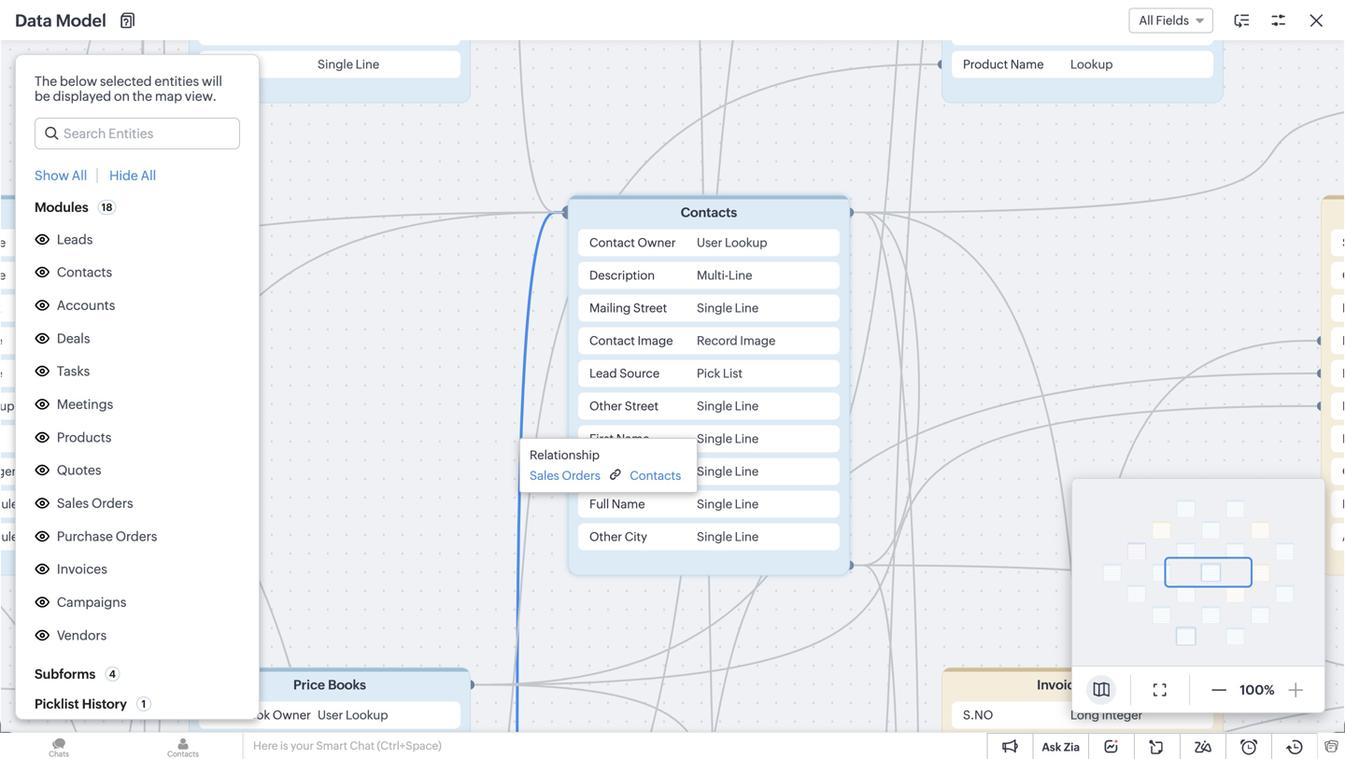 Task type: describe. For each thing, give the bounding box(es) containing it.
history
[[82, 697, 127, 712]]

between
[[684, 525, 738, 540]]

mailing for mailing street
[[589, 301, 631, 315]]

setup
[[19, 81, 71, 103]]

1 vertical spatial your
[[291, 740, 314, 752]]

tag
[[210, 57, 231, 71]]

other street
[[589, 399, 659, 413]]

name for full name
[[612, 497, 645, 511]]

model right logo
[[56, 11, 106, 30]]

its
[[836, 525, 850, 540]]

product name
[[963, 57, 1044, 71]]

full name
[[589, 497, 645, 511]]

all for hide all
[[141, 168, 156, 183]]

sdks
[[86, 396, 118, 411]]

developer hub region
[[0, 389, 243, 636]]

first name
[[589, 432, 650, 446]]

connections link
[[45, 425, 123, 444]]

single for tag
[[318, 57, 353, 71]]

long
[[1071, 709, 1100, 723]]

below
[[60, 74, 97, 89]]

complex
[[954, 507, 1007, 521]]

price book owner user lookup
[[210, 709, 388, 723]]

zia
[[1064, 741, 1080, 754]]

the up relationship
[[637, 507, 657, 521]]

tasks
[[57, 364, 90, 379]]

single for full name
[[697, 497, 732, 511]]

and
[[810, 525, 833, 540]]

line for first name
[[735, 432, 759, 446]]

single for first name
[[697, 432, 732, 446]]

home
[[105, 15, 142, 30]]

invoiced items
[[1037, 678, 1128, 693]]

1 vertical spatial sales orders
[[57, 496, 133, 511]]

data inside the developer hub region
[[45, 581, 74, 596]]

map
[[155, 89, 182, 104]]

1 horizontal spatial books
[[328, 678, 366, 693]]

invoiced
[[1037, 678, 1091, 693]]

other for other city
[[589, 530, 622, 544]]

functions
[[45, 520, 105, 535]]

model inside the developer hub region
[[77, 581, 116, 596]]

single line for other street
[[697, 399, 759, 413]]

will
[[202, 74, 222, 89]]

items
[[1094, 678, 1128, 693]]

all for show all
[[72, 168, 87, 183]]

line for tag
[[356, 57, 379, 71]]

city for mailing city
[[633, 465, 656, 479]]

relationship
[[530, 448, 600, 462]]

18
[[102, 202, 112, 213]]

view.
[[185, 89, 217, 104]]

ask
[[1042, 741, 1062, 754]]

the below selected entities will be displayed on the map view.
[[35, 74, 222, 104]]

image for record image
[[740, 334, 776, 348]]

relationship
[[610, 525, 682, 540]]

book
[[241, 709, 270, 723]]

apis
[[45, 396, 71, 411]]

1 vertical spatial sales
[[57, 496, 89, 511]]

model inside button
[[789, 568, 828, 583]]

multi-line
[[697, 269, 752, 283]]

1 horizontal spatial sales
[[530, 469, 559, 483]]

2 horizontal spatial lookup
[[1071, 57, 1113, 71]]

4
[[109, 669, 116, 681]]

entities inside the below selected entities will be displayed on the map view.
[[154, 74, 199, 89]]

multi-
[[697, 269, 729, 283]]

street for other street
[[625, 399, 659, 413]]

model
[[689, 507, 728, 521]]

line for mailing city
[[735, 465, 759, 479]]

subforms
[[35, 667, 96, 682]]

apis & sdks
[[45, 396, 118, 411]]

open model button
[[734, 561, 847, 591]]

single line for tag
[[318, 57, 379, 71]]

single line for other city
[[697, 530, 759, 544]]

record image
[[697, 334, 776, 348]]

(ctrl+space)
[[377, 740, 442, 752]]

be
[[35, 89, 50, 104]]

developer hub button
[[0, 354, 243, 389]]

fields
[[1156, 14, 1189, 28]]

your inside data model visualize the data model of your organisation, understand the complex relationship between the entities and its structures with ease.
[[746, 507, 773, 521]]

the
[[35, 74, 57, 89]]

data model link
[[45, 580, 116, 598]]

of
[[731, 507, 743, 521]]

developer
[[31, 365, 95, 380]]

circuits
[[45, 489, 92, 504]]

connections
[[45, 427, 123, 442]]

smart
[[316, 740, 347, 752]]

mailing street
[[589, 301, 667, 315]]

1 horizontal spatial user
[[697, 236, 722, 250]]

selected
[[100, 74, 152, 89]]

accounts
[[57, 298, 115, 313]]

crm link
[[15, 13, 83, 32]]

profile element
[[1250, 0, 1302, 45]]

profile image
[[1261, 8, 1291, 38]]

client script
[[45, 612, 120, 627]]

help
[[1264, 97, 1293, 112]]

data model visualize the data model of your organisation, understand the complex relationship between the entities and its structures with ease.
[[581, 478, 1007, 540]]

client
[[45, 612, 81, 627]]

1 horizontal spatial owner
[[638, 236, 676, 250]]

here is your smart chat (ctrl+space)
[[253, 740, 442, 752]]

mailing for mailing city
[[589, 465, 631, 479]]

other city
[[589, 530, 647, 544]]

line for description
[[729, 269, 752, 283]]

integer
[[1102, 709, 1143, 723]]

model inside data model visualize the data model of your organisation, understand the complex relationship between the entities and its structures with ease.
[[789, 478, 845, 499]]

chats image
[[0, 733, 118, 760]]

contact image
[[589, 334, 673, 348]]

other for other street
[[589, 399, 622, 413]]

quotes
[[57, 463, 101, 478]]

2 horizontal spatial price
[[293, 678, 325, 693]]

home link
[[90, 0, 157, 45]]

contact owner
[[589, 236, 676, 250]]

widgets link
[[45, 549, 95, 567]]

products
[[57, 430, 111, 445]]

deals
[[57, 331, 90, 346]]

contact for contact owner
[[589, 236, 635, 250]]

hide all
[[109, 168, 156, 183]]

description
[[589, 269, 655, 283]]



Task type: vqa. For each thing, say whether or not it's contained in the screenshot.
"Closed Activities" link in the left top of the page
no



Task type: locate. For each thing, give the bounding box(es) containing it.
name right first
[[616, 432, 650, 446]]

1 vertical spatial other
[[589, 530, 622, 544]]

hub
[[98, 365, 124, 380]]

variables link
[[45, 456, 100, 475]]

open model
[[752, 568, 828, 583]]

the up with
[[931, 507, 951, 521]]

1 horizontal spatial your
[[746, 507, 773, 521]]

1 contact from the top
[[589, 236, 635, 250]]

city
[[633, 465, 656, 479], [625, 530, 647, 544]]

2 vertical spatial price
[[210, 709, 239, 723]]

sales up 'functions' link
[[57, 496, 89, 511]]

0 vertical spatial contact
[[589, 236, 635, 250]]

1 horizontal spatial all
[[141, 168, 156, 183]]

0 vertical spatial sales orders
[[530, 469, 601, 483]]

line for other street
[[735, 399, 759, 413]]

1 vertical spatial data
[[743, 478, 785, 499]]

0 vertical spatial name
[[1011, 57, 1044, 71]]

2 vertical spatial contacts
[[630, 469, 681, 483]]

books up history
[[90, 661, 128, 676]]

mailing down description
[[589, 301, 631, 315]]

widgets
[[45, 551, 95, 566]]

the right on
[[132, 89, 152, 104]]

campaigns
[[57, 595, 126, 610]]

1 vertical spatial owner
[[273, 709, 311, 723]]

name for first name
[[616, 432, 650, 446]]

here
[[253, 740, 278, 752]]

2 vertical spatial lookup
[[346, 709, 388, 723]]

1 vertical spatial price books
[[293, 678, 366, 693]]

contacts up user lookup on the top
[[681, 205, 737, 220]]

pick
[[697, 367, 721, 381]]

contacts
[[681, 205, 737, 220], [57, 265, 112, 280], [630, 469, 681, 483]]

single line for first name
[[697, 432, 759, 446]]

mailing city
[[589, 465, 656, 479]]

the inside the below selected entities will be displayed on the map view.
[[132, 89, 152, 104]]

line
[[356, 57, 379, 71], [729, 269, 752, 283], [735, 301, 759, 315], [735, 399, 759, 413], [735, 432, 759, 446], [735, 465, 759, 479], [735, 497, 759, 511], [735, 530, 759, 544]]

lookup
[[1071, 57, 1113, 71], [725, 236, 767, 250], [346, 709, 388, 723]]

lead source
[[589, 367, 660, 381]]

0 vertical spatial data
[[15, 11, 52, 30]]

contact
[[589, 236, 635, 250], [589, 334, 635, 348]]

visualize
[[581, 507, 634, 521]]

entities inside data model visualize the data model of your organisation, understand the complex relationship between the entities and its structures with ease.
[[763, 525, 808, 540]]

single for mailing street
[[697, 301, 732, 315]]

1 horizontal spatial price books
[[293, 678, 366, 693]]

crm
[[45, 13, 83, 32]]

1 vertical spatial orders
[[92, 496, 133, 511]]

2 other from the top
[[589, 530, 622, 544]]

your
[[746, 507, 773, 521], [291, 740, 314, 752]]

entities left will
[[154, 74, 199, 89]]

model right open
[[789, 568, 828, 583]]

owner up description
[[638, 236, 676, 250]]

2 vertical spatial orders
[[116, 529, 157, 544]]

0 vertical spatial entities
[[154, 74, 199, 89]]

1 horizontal spatial entities
[[763, 525, 808, 540]]

data up "organisation,"
[[743, 478, 785, 499]]

all
[[1139, 14, 1154, 28], [72, 168, 87, 183], [141, 168, 156, 183]]

data model
[[15, 11, 106, 30], [45, 581, 116, 596]]

other down lead
[[589, 399, 622, 413]]

hide
[[109, 168, 138, 183]]

meetings
[[57, 397, 113, 412]]

single line for mailing street
[[697, 301, 759, 315]]

single
[[318, 57, 353, 71], [697, 301, 732, 315], [697, 399, 732, 413], [697, 432, 732, 446], [697, 465, 732, 479], [697, 497, 732, 511], [697, 530, 732, 544]]

0 horizontal spatial all
[[72, 168, 87, 183]]

1
[[142, 699, 146, 710]]

2 image from the left
[[740, 334, 776, 348]]

full
[[589, 497, 609, 511]]

name right full on the left
[[612, 497, 645, 511]]

user
[[697, 236, 722, 250], [318, 709, 343, 723]]

variables
[[45, 458, 100, 473]]

contacts up accounts
[[57, 265, 112, 280]]

image
[[638, 334, 673, 348], [740, 334, 776, 348]]

0 horizontal spatial price
[[57, 661, 88, 676]]

1 mailing from the top
[[589, 301, 631, 315]]

with
[[917, 525, 943, 540]]

1 vertical spatial data model
[[45, 581, 116, 596]]

contact up lead
[[589, 334, 635, 348]]

mailing
[[589, 301, 631, 315], [589, 465, 631, 479]]

0 vertical spatial price
[[57, 661, 88, 676]]

image right record
[[740, 334, 776, 348]]

contacts image
[[124, 733, 242, 760]]

street for mailing street
[[633, 301, 667, 315]]

other
[[589, 399, 622, 413], [589, 530, 622, 544]]

the down of
[[740, 525, 760, 540]]

leads
[[57, 232, 93, 247]]

street down the "source"
[[625, 399, 659, 413]]

0 vertical spatial lookup
[[1071, 57, 1113, 71]]

your right of
[[746, 507, 773, 521]]

1 other from the top
[[589, 399, 622, 413]]

image up the "source"
[[638, 334, 673, 348]]

single line for full name
[[697, 497, 759, 511]]

first
[[589, 432, 614, 446]]

0 vertical spatial contacts
[[681, 205, 737, 220]]

2 mailing from the top
[[589, 465, 631, 479]]

0 vertical spatial owner
[[638, 236, 676, 250]]

single for other street
[[697, 399, 732, 413]]

mailing up full name
[[589, 465, 631, 479]]

0 horizontal spatial price books
[[57, 661, 128, 676]]

1 vertical spatial contacts
[[57, 265, 112, 280]]

circuits link
[[45, 487, 92, 506]]

name right "product" at the right
[[1011, 57, 1044, 71]]

other down visualize at the left
[[589, 530, 622, 544]]

0 vertical spatial your
[[746, 507, 773, 521]]

1 vertical spatial city
[[625, 530, 647, 544]]

0 horizontal spatial image
[[638, 334, 673, 348]]

chat
[[350, 740, 375, 752]]

0 horizontal spatial your
[[291, 740, 314, 752]]

price books down vendors
[[57, 661, 128, 676]]

user up smart
[[318, 709, 343, 723]]

understand
[[858, 507, 928, 521]]

invoices
[[57, 562, 107, 577]]

purchase
[[57, 529, 113, 544]]

single for other city
[[697, 530, 732, 544]]

data model up the
[[15, 11, 106, 30]]

user lookup
[[697, 236, 767, 250]]

1 horizontal spatial lookup
[[725, 236, 767, 250]]

all right the hide at the top left
[[141, 168, 156, 183]]

1 vertical spatial name
[[616, 432, 650, 446]]

data down invoices
[[45, 581, 74, 596]]

list
[[723, 367, 743, 381]]

ease.
[[946, 525, 978, 540]]

1 vertical spatial contact
[[589, 334, 635, 348]]

street up the contact image
[[633, 301, 667, 315]]

0 vertical spatial books
[[90, 661, 128, 676]]

0 horizontal spatial sales
[[57, 496, 89, 511]]

price up "price book owner user lookup"
[[293, 678, 325, 693]]

all right show
[[72, 168, 87, 183]]

organisation,
[[776, 507, 855, 521]]

1 horizontal spatial price
[[210, 709, 239, 723]]

source
[[620, 367, 660, 381]]

owner up is
[[273, 709, 311, 723]]

1 vertical spatial mailing
[[589, 465, 631, 479]]

data up the
[[15, 11, 52, 30]]

owner
[[638, 236, 676, 250], [273, 709, 311, 723]]

user up multi-
[[697, 236, 722, 250]]

line for other city
[[735, 530, 759, 544]]

contact up description
[[589, 236, 635, 250]]

model up "organisation,"
[[789, 478, 845, 499]]

line for full name
[[735, 497, 759, 511]]

city down visualize at the left
[[625, 530, 647, 544]]

data model inside the developer hub region
[[45, 581, 116, 596]]

apis & sdks link
[[45, 395, 118, 413]]

price left book
[[210, 709, 239, 723]]

show all
[[35, 168, 87, 183]]

0 vertical spatial user
[[697, 236, 722, 250]]

sales orders
[[530, 469, 601, 483], [57, 496, 133, 511]]

lead
[[589, 367, 617, 381]]

1 vertical spatial lookup
[[725, 236, 767, 250]]

model
[[56, 11, 106, 30], [789, 478, 845, 499], [789, 568, 828, 583], [77, 581, 116, 596]]

0 vertical spatial street
[[633, 301, 667, 315]]

1 vertical spatial entities
[[763, 525, 808, 540]]

single line for mailing city
[[697, 465, 759, 479]]

name for product name
[[1011, 57, 1044, 71]]

&
[[74, 396, 83, 411]]

show
[[35, 168, 69, 183]]

entities down "organisation,"
[[763, 525, 808, 540]]

0 vertical spatial price books
[[57, 661, 128, 676]]

orders right purchase
[[116, 529, 157, 544]]

line for mailing street
[[735, 301, 759, 315]]

lookup right the product name on the right top
[[1071, 57, 1113, 71]]

2 vertical spatial name
[[612, 497, 645, 511]]

modules
[[35, 200, 88, 215]]

city for other city
[[625, 530, 647, 544]]

sales orders up functions in the left of the page
[[57, 496, 133, 511]]

ask zia
[[1042, 741, 1080, 754]]

price books up "price book owner user lookup"
[[293, 678, 366, 693]]

0 vertical spatial city
[[633, 465, 656, 479]]

the
[[132, 89, 152, 104], [637, 507, 657, 521], [931, 507, 951, 521], [740, 525, 760, 540]]

lookup up multi-line
[[725, 236, 767, 250]]

logo image
[[15, 15, 37, 30]]

0 vertical spatial other
[[589, 399, 622, 413]]

contacts up 'data' on the bottom of the page
[[630, 469, 681, 483]]

on
[[114, 89, 130, 104]]

data inside data model visualize the data model of your organisation, understand the complex relationship between the entities and its structures with ease.
[[743, 478, 785, 499]]

data model down invoices
[[45, 581, 116, 596]]

0 horizontal spatial user
[[318, 709, 343, 723]]

1 vertical spatial price
[[293, 678, 325, 693]]

books up "price book owner user lookup"
[[328, 678, 366, 693]]

price books
[[57, 661, 128, 676], [293, 678, 366, 693]]

1 horizontal spatial sales orders
[[530, 469, 601, 483]]

single for mailing city
[[697, 465, 732, 479]]

0 vertical spatial orders
[[562, 469, 601, 483]]

structures
[[853, 525, 914, 540]]

model down invoices
[[77, 581, 116, 596]]

1 vertical spatial books
[[328, 678, 366, 693]]

2 contact from the top
[[589, 334, 635, 348]]

sales down "relationship"
[[530, 469, 559, 483]]

0 vertical spatial data model
[[15, 11, 106, 30]]

functions link
[[45, 518, 105, 537]]

your right is
[[291, 740, 314, 752]]

picklist
[[35, 697, 79, 712]]

0 horizontal spatial sales orders
[[57, 496, 133, 511]]

vendors
[[57, 628, 107, 643]]

lookup up chat
[[346, 709, 388, 723]]

sales orders down "relationship"
[[530, 469, 601, 483]]

1 image from the left
[[638, 334, 673, 348]]

0 horizontal spatial owner
[[273, 709, 311, 723]]

0 horizontal spatial entities
[[154, 74, 199, 89]]

orders up "purchase orders"
[[92, 496, 133, 511]]

all left fields
[[1139, 14, 1154, 28]]

0 horizontal spatial lookup
[[346, 709, 388, 723]]

0 horizontal spatial books
[[90, 661, 128, 676]]

client script link
[[45, 610, 120, 629]]

price up cases
[[57, 661, 88, 676]]

1 horizontal spatial image
[[740, 334, 776, 348]]

data
[[660, 507, 687, 521]]

purchase orders
[[57, 529, 157, 544]]

2 horizontal spatial all
[[1139, 14, 1154, 28]]

data model image
[[607, 186, 981, 447]]

1 vertical spatial street
[[625, 399, 659, 413]]

Search Entities text field
[[35, 119, 239, 149]]

record
[[697, 334, 738, 348]]

1 vertical spatial user
[[318, 709, 343, 723]]

cases
[[57, 694, 93, 709]]

0 vertical spatial sales
[[530, 469, 559, 483]]

contact for contact image
[[589, 334, 635, 348]]

2 vertical spatial data
[[45, 581, 74, 596]]

0 vertical spatial mailing
[[589, 301, 631, 315]]

image for contact image
[[638, 334, 673, 348]]

city down first name
[[633, 465, 656, 479]]

orders down "relationship"
[[562, 469, 601, 483]]



